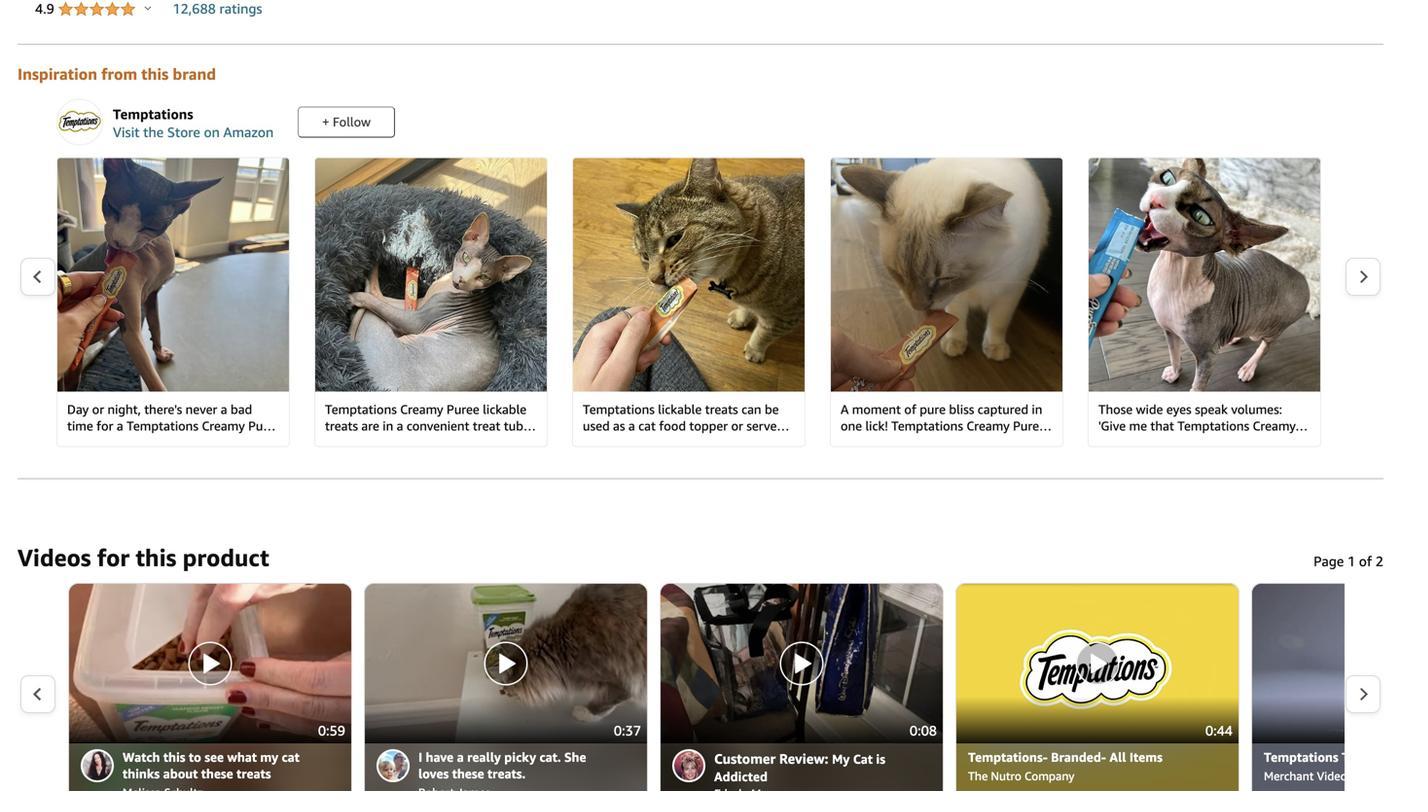Task type: locate. For each thing, give the bounding box(es) containing it.
0 horizontal spatial treats
[[237, 766, 271, 781]]

2 horizontal spatial treats
[[705, 402, 738, 417]]

1 horizontal spatial treats
[[325, 419, 358, 434]]

a
[[221, 402, 227, 417], [117, 419, 123, 434], [397, 419, 403, 434], [629, 419, 635, 434], [457, 750, 464, 765]]

creamy down bad
[[202, 419, 245, 434]]

picky
[[504, 750, 536, 765]]

pure…
[[1013, 419, 1052, 434]]

1 horizontal spatial these
[[452, 766, 484, 781]]

or down can
[[731, 419, 743, 434]]

1 horizontal spatial cat
[[639, 419, 656, 434]]

creamy up convenient
[[400, 402, 443, 417]]

or right day
[[92, 402, 104, 417]]

0 vertical spatial cat
[[639, 419, 656, 434]]

temptations up the in the top left of the page
[[113, 106, 193, 122]]

treats inside the temptations creamy puree lickable treats are in a convenient treat tub…
[[325, 419, 358, 434]]

2 lickable from the left
[[658, 402, 702, 417]]

a inside i have a really picky cat. she loves these treats.
[[457, 750, 464, 765]]

page 1 of 2
[[1314, 553, 1384, 569]]

0 vertical spatial for
[[97, 419, 113, 434]]

treats inside watch this to see what my cat thinks about these treats
[[237, 766, 271, 781]]

0 vertical spatial previous image
[[32, 269, 43, 284]]

pu…
[[248, 419, 276, 434]]

or
[[92, 402, 104, 417], [731, 419, 743, 434]]

lickable inside temptations lickable treats can be used as a cat food topper or serve…
[[658, 402, 702, 417]]

items
[[1130, 750, 1163, 765]]

one
[[841, 419, 862, 434]]

night,
[[107, 402, 141, 417]]

1 vertical spatial of
[[1359, 553, 1372, 569]]

1 vertical spatial list
[[56, 583, 1401, 791]]

1 horizontal spatial of
[[1359, 553, 1372, 569]]

1 horizontal spatial creamy
[[400, 402, 443, 417]]

list
[[56, 157, 1401, 447], [56, 583, 1401, 791]]

temptations visit the store on amazon
[[113, 106, 274, 140]]

or inside temptations lickable treats can be used as a cat food topper or serve…
[[731, 419, 743, 434]]

of for moment
[[904, 402, 916, 417]]

watch
[[123, 750, 160, 765]]

temptations down speak
[[1178, 419, 1250, 434]]

treats
[[705, 402, 738, 417], [325, 419, 358, 434], [237, 766, 271, 781]]

2 vertical spatial treats
[[237, 766, 271, 781]]

temptations up as
[[583, 402, 655, 417]]

video widget card image
[[661, 584, 943, 743]]

really
[[467, 750, 501, 765]]

0 horizontal spatial creamy
[[202, 419, 245, 434]]

4.9
[[35, 1, 58, 17]]

me
[[1129, 419, 1147, 434]]

temptations up are
[[325, 402, 397, 417]]

of left pure at the bottom of the page
[[904, 402, 916, 417]]

temptations inside the temptations creamy puree lickable treats are in a convenient treat tub…
[[325, 402, 397, 417]]

thinks
[[123, 766, 160, 781]]

treats up topper
[[705, 402, 738, 417]]

0 vertical spatial of
[[904, 402, 916, 417]]

popover image
[[145, 6, 151, 10]]

convenient
[[407, 419, 470, 434]]

2 list from the top
[[56, 583, 1401, 791]]

lickable inside the temptations creamy puree lickable treats are in a convenient treat tub…
[[483, 402, 527, 417]]

for
[[97, 419, 113, 434], [97, 543, 130, 571], [1382, 750, 1399, 765]]

1 vertical spatial for
[[97, 543, 130, 571]]

creamy inside a moment of pure bliss captured in one lick! temptations creamy pure…
[[967, 419, 1010, 434]]

moment
[[852, 402, 901, 417]]

1 vertical spatial previous image
[[32, 687, 43, 702]]

treats inside temptations lickable treats can be used as a cat food topper or serve…
[[705, 402, 738, 417]]

0 vertical spatial this
[[141, 65, 169, 83]]

customer
[[714, 751, 776, 767]]

a right are
[[397, 419, 403, 434]]

these down really
[[452, 766, 484, 781]]

creamy down captured
[[967, 419, 1010, 434]]

of
[[904, 402, 916, 417], [1359, 553, 1372, 569]]

eyes
[[1167, 402, 1192, 417]]

visit
[[113, 124, 140, 140]]

lickable up tub…
[[483, 402, 527, 417]]

0 horizontal spatial or
[[92, 402, 104, 417]]

in for are
[[383, 419, 393, 434]]

in up pure…
[[1032, 402, 1043, 417]]

this for for
[[136, 543, 176, 571]]

1 these from the left
[[201, 766, 233, 781]]

temptations- branded- all items the nutro company
[[968, 750, 1163, 783]]

2 these from the left
[[452, 766, 484, 781]]

2 horizontal spatial creamy
[[967, 419, 1010, 434]]

0:44
[[1206, 722, 1233, 738]]

list containing day or night, there's never a bad time for a temptations creamy pu…
[[56, 157, 1401, 447]]

this
[[141, 65, 169, 83], [136, 543, 176, 571], [163, 750, 185, 765]]

0 horizontal spatial in
[[383, 419, 393, 434]]

for inside 'day or night, there's never a bad time for a temptations creamy pu…'
[[97, 419, 113, 434]]

a right as
[[629, 419, 635, 434]]

None text field
[[123, 782, 322, 791], [418, 782, 618, 791], [714, 783, 914, 791], [123, 782, 322, 791], [418, 782, 618, 791], [714, 783, 914, 791]]

list containing 0:59
[[56, 583, 1401, 791]]

this right 'from'
[[141, 65, 169, 83]]

those wide eyes speak volumes: 'give me that temptations creamy…
[[1099, 402, 1308, 434]]

1 vertical spatial in
[[383, 419, 393, 434]]

of inside a moment of pure bliss captured in one lick! temptations creamy pure…
[[904, 402, 916, 417]]

food
[[659, 419, 686, 434]]

temptations treats for  merchant video
[[1264, 750, 1401, 783]]

visit the store on amazon link
[[113, 124, 285, 140]]

0 horizontal spatial of
[[904, 402, 916, 417]]

in
[[1032, 402, 1043, 417], [383, 419, 393, 434]]

temptations inside temptations lickable treats can be used as a cat food topper or serve…
[[583, 402, 655, 417]]

a inside temptations lickable treats can be used as a cat food topper or serve…
[[629, 419, 635, 434]]

review:
[[779, 751, 829, 767]]

list for next icon
[[56, 583, 1401, 791]]

cat
[[853, 752, 873, 767]]

treats down what
[[237, 766, 271, 781]]

1 horizontal spatial lickable
[[658, 402, 702, 417]]

ratings
[[219, 1, 262, 17]]

temptations-
[[968, 750, 1048, 765]]

1 previous image from the top
[[32, 269, 43, 284]]

follow
[[333, 115, 371, 130]]

for right time
[[97, 419, 113, 434]]

temptations up merchant
[[1264, 750, 1339, 765]]

of right 1
[[1359, 553, 1372, 569]]

customer review:
[[714, 751, 832, 767]]

1 horizontal spatial in
[[1032, 402, 1043, 417]]

in right are
[[383, 419, 393, 434]]

a inside the temptations creamy puree lickable treats are in a convenient treat tub…
[[397, 419, 403, 434]]

or inside 'day or night, there's never a bad time for a temptations creamy pu…'
[[92, 402, 104, 417]]

0:08 text field
[[904, 717, 943, 743]]

cat right my on the left of the page
[[282, 750, 300, 765]]

0 horizontal spatial these
[[201, 766, 233, 781]]

captured
[[978, 402, 1029, 417]]

0 horizontal spatial cat
[[282, 750, 300, 765]]

cat left food
[[639, 419, 656, 434]]

1 vertical spatial cat
[[282, 750, 300, 765]]

a right have
[[457, 750, 464, 765]]

for right treats
[[1382, 750, 1399, 765]]

0 vertical spatial treats
[[705, 402, 738, 417]]

previous image
[[32, 269, 43, 284], [32, 687, 43, 702]]

temptations down 'there's' in the bottom of the page
[[127, 419, 198, 434]]

bliss
[[949, 402, 974, 417]]

this inside watch this to see what my cat thinks about these treats
[[163, 750, 185, 765]]

these inside watch this to see what my cat thinks about these treats
[[201, 766, 233, 781]]

for right videos
[[97, 543, 130, 571]]

creamy inside the temptations creamy puree lickable treats are in a convenient treat tub…
[[400, 402, 443, 417]]

0 vertical spatial list
[[56, 157, 1401, 447]]

of inside videos for this product element
[[1359, 553, 1372, 569]]

1 list from the top
[[56, 157, 1401, 447]]

in inside the temptations creamy puree lickable treats are in a convenient treat tub…
[[383, 419, 393, 434]]

0:37
[[614, 722, 641, 738]]

branded-
[[1051, 750, 1106, 765]]

1 vertical spatial or
[[731, 419, 743, 434]]

+
[[322, 115, 330, 130]]

2 vertical spatial for
[[1382, 750, 1399, 765]]

of for 1
[[1359, 553, 1372, 569]]

0:44 text field
[[1200, 717, 1239, 743]]

0 vertical spatial or
[[92, 402, 104, 417]]

temptations link
[[113, 106, 285, 125]]

temptations down pure at the bottom of the page
[[891, 419, 963, 434]]

lickable up food
[[658, 402, 702, 417]]

cat inside watch this to see what my cat thinks about these treats
[[282, 750, 300, 765]]

1 horizontal spatial or
[[731, 419, 743, 434]]

cat.
[[540, 750, 561, 765]]

2 previous image from the top
[[32, 687, 43, 702]]

next image
[[1358, 269, 1369, 284]]

puree
[[447, 402, 480, 417]]

these
[[201, 766, 233, 781], [452, 766, 484, 781]]

lick!
[[866, 419, 888, 434]]

0:59 text field
[[312, 717, 351, 743]]

1 lickable from the left
[[483, 402, 527, 417]]

a moment of pure bliss captured in one lick! temptations creamy pure…
[[841, 402, 1052, 434]]

2 vertical spatial this
[[163, 750, 185, 765]]

this left product
[[136, 543, 176, 571]]

these down see
[[201, 766, 233, 781]]

1 vertical spatial treats
[[325, 419, 358, 434]]

1 vertical spatial this
[[136, 543, 176, 571]]

store
[[167, 124, 200, 140]]

day or night, there's never a bad time for a temptations creamy pu…
[[67, 402, 276, 434]]

have
[[426, 750, 454, 765]]

for inside temptations treats for  merchant video
[[1382, 750, 1399, 765]]

lickable
[[483, 402, 527, 417], [658, 402, 702, 417]]

in inside a moment of pure bliss captured in one lick! temptations creamy pure…
[[1032, 402, 1043, 417]]

this up about
[[163, 750, 185, 765]]

0 vertical spatial in
[[1032, 402, 1043, 417]]

treats left are
[[325, 419, 358, 434]]

0 horizontal spatial lickable
[[483, 402, 527, 417]]

as
[[613, 419, 625, 434]]

temptations
[[113, 106, 193, 122], [325, 402, 397, 417], [583, 402, 655, 417], [127, 419, 198, 434], [891, 419, 963, 434], [1178, 419, 1250, 434], [1264, 750, 1339, 765]]



Task type: vqa. For each thing, say whether or not it's contained in the screenshot.
BLISS
yes



Task type: describe. For each thing, give the bounding box(es) containing it.
list for next image
[[56, 157, 1401, 447]]

temptations inside the temptations visit the store on amazon
[[113, 106, 193, 122]]

videos for this product element
[[18, 542, 1384, 573]]

speak
[[1195, 402, 1228, 417]]

treats.
[[488, 766, 526, 781]]

temptations inside a moment of pure bliss captured in one lick! temptations creamy pure…
[[891, 419, 963, 434]]

inspiration
[[18, 65, 97, 83]]

temptations inside those wide eyes speak volumes: 'give me that temptations creamy…
[[1178, 419, 1250, 434]]

see
[[205, 750, 224, 765]]

0:37 text field
[[608, 717, 647, 743]]

loves
[[418, 766, 449, 781]]

cat inside temptations lickable treats can be used as a cat food topper or serve…
[[639, 419, 656, 434]]

The Nutro Company text field
[[968, 766, 1227, 785]]

are
[[361, 419, 379, 434]]

a down 'night,' at the left bottom of the page
[[117, 419, 123, 434]]

temptations inside 'day or night, there's never a bad time for a temptations creamy pu…'
[[127, 419, 198, 434]]

serve…
[[747, 419, 790, 434]]

a left bad
[[221, 402, 227, 417]]

i have a really picky cat. she loves these treats.
[[418, 750, 586, 781]]

she
[[564, 750, 586, 765]]

Merchant Video text field
[[1264, 766, 1401, 785]]

in for captured
[[1032, 402, 1043, 417]]

4.9 button
[[35, 1, 151, 19]]

what
[[227, 750, 257, 765]]

volumes:
[[1231, 402, 1282, 417]]

video
[[1317, 769, 1347, 783]]

there's
[[144, 402, 182, 417]]

0:59
[[318, 722, 345, 738]]

from
[[101, 65, 137, 83]]

previous image for list containing 0:59
[[32, 687, 43, 702]]

inspiration from this brand
[[18, 65, 216, 83]]

to
[[189, 750, 201, 765]]

a
[[841, 402, 849, 417]]

12,688
[[173, 1, 216, 17]]

next image
[[1358, 687, 1369, 702]]

day
[[67, 402, 89, 417]]

used
[[583, 419, 610, 434]]

videos for this product
[[18, 543, 269, 571]]

0:08
[[910, 722, 937, 738]]

pure
[[920, 402, 946, 417]]

all
[[1110, 750, 1126, 765]]

my cat is addicted
[[714, 752, 886, 784]]

merchant
[[1264, 769, 1314, 783]]

product
[[183, 543, 269, 571]]

can
[[742, 402, 762, 417]]

12,688 ratings
[[173, 1, 262, 17]]

the
[[143, 124, 164, 140]]

videos
[[18, 543, 91, 571]]

my
[[832, 752, 850, 767]]

watch this to see what my cat thinks about these treats
[[123, 750, 300, 781]]

brand
[[173, 65, 216, 83]]

wide
[[1136, 402, 1163, 417]]

creamy inside 'day or night, there's never a bad time for a temptations creamy pu…'
[[202, 419, 245, 434]]

amazon
[[223, 124, 274, 140]]

temptations lickable treats can be used as a cat food topper or serve…
[[583, 402, 790, 434]]

topper
[[689, 419, 728, 434]]

never
[[185, 402, 217, 417]]

i
[[418, 750, 422, 765]]

previous image for list containing day or night, there's never a bad time for a temptations creamy pu…
[[32, 269, 43, 284]]

those
[[1099, 402, 1133, 417]]

is
[[876, 752, 886, 767]]

time
[[67, 419, 93, 434]]

day or night, there's never a bad time for a temptations creamy pu… link
[[57, 158, 289, 446]]

nutro
[[991, 769, 1022, 783]]

this for from
[[141, 65, 169, 83]]

'give
[[1099, 419, 1126, 434]]

that
[[1151, 419, 1174, 434]]

temptations creamy puree lickable treats are in a convenient treat tub…
[[325, 402, 536, 434]]

bad
[[231, 402, 252, 417]]

my
[[260, 750, 278, 765]]

company
[[1025, 769, 1075, 783]]

treat
[[473, 419, 501, 434]]

be
[[765, 402, 779, 417]]

tub…
[[504, 419, 536, 434]]

a moment of pure bliss captured in one lick! temptations creamy pure… link
[[831, 158, 1063, 446]]

temptations inside temptations treats for  merchant video
[[1264, 750, 1339, 765]]

+ follow
[[322, 115, 371, 130]]

+ follow button
[[298, 107, 395, 138]]

those wide eyes speak volumes: 'give me that temptations creamy… link
[[1089, 158, 1321, 446]]

12,688 ratings link
[[173, 1, 262, 17]]

treats
[[1342, 750, 1378, 765]]

on
[[204, 124, 220, 140]]

addicted
[[714, 769, 768, 784]]

about
[[163, 766, 198, 781]]

creamy…
[[1253, 419, 1308, 434]]

these inside i have a really picky cat. she loves these treats.
[[452, 766, 484, 781]]

temptations lickable treats can be used as a cat food topper or serve… link
[[573, 158, 805, 446]]

the
[[968, 769, 988, 783]]

1
[[1348, 553, 1356, 569]]

temptations creamy puree lickable treats are in a convenient treat tub… link
[[315, 158, 547, 446]]



